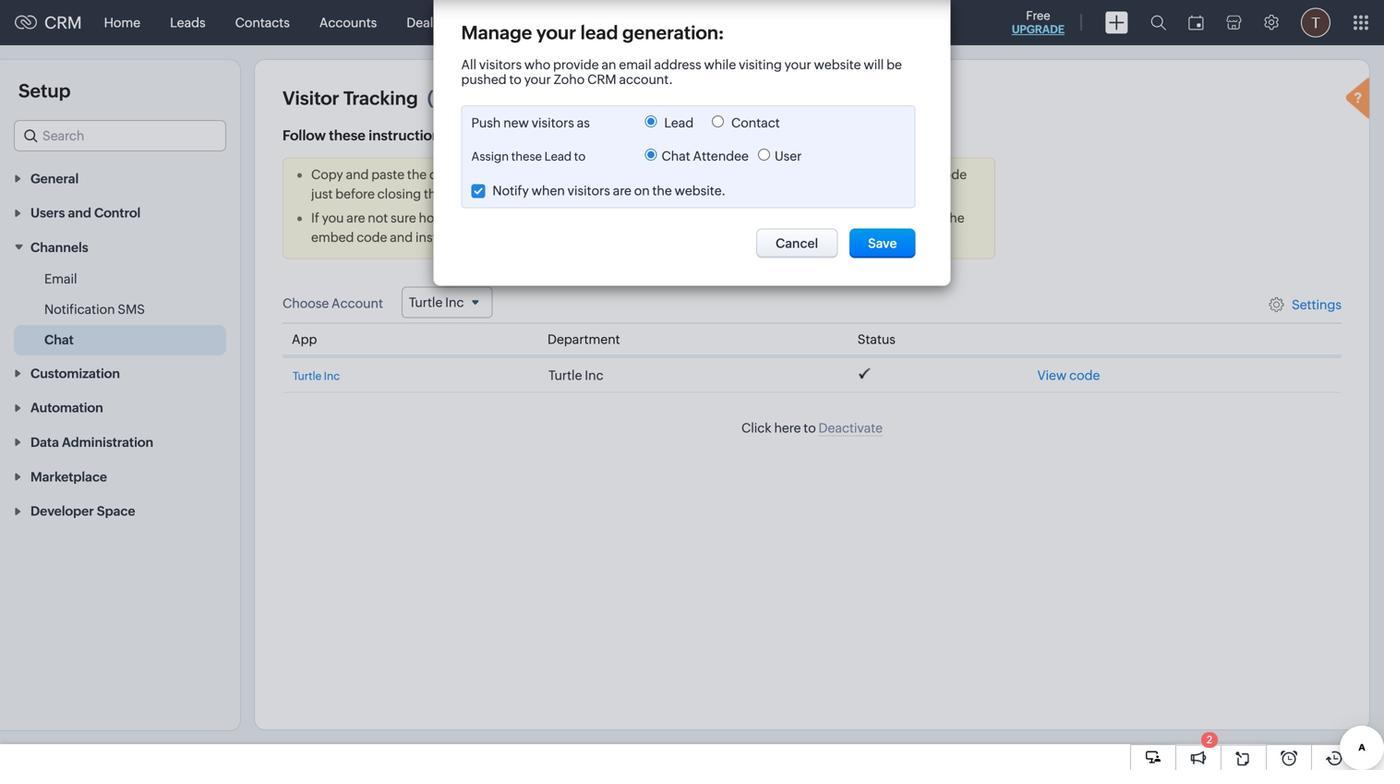 Task type: vqa. For each thing, say whether or not it's contained in the screenshot.
the Automation 'dropdown button'
no



Task type: locate. For each thing, give the bounding box(es) containing it.
activity
[[643, 167, 686, 182]]

projects link
[[722, 0, 800, 45]]

how
[[419, 211, 445, 225]]

to up pages
[[574, 150, 586, 164]]

turtle inc down app
[[293, 370, 340, 383]]

contact
[[732, 115, 780, 130]]

0 horizontal spatial inc
[[324, 370, 340, 383]]

visitors left as
[[532, 115, 575, 130]]

not
[[368, 211, 388, 225]]

1 vertical spatial visitors
[[532, 115, 575, 130]]

0 horizontal spatial turtle inc
[[293, 370, 340, 383]]

lead up pages
[[545, 150, 572, 164]]

turtle inc down department
[[549, 368, 604, 383]]

tasks
[[469, 15, 502, 30]]

1 horizontal spatial turtle inc
[[549, 368, 604, 383]]

please
[[694, 211, 733, 225]]

on down track
[[634, 183, 650, 198]]

embed
[[311, 230, 354, 245]]

turtle
[[549, 368, 582, 383], [293, 370, 322, 383]]

web down "website,"
[[619, 230, 645, 245]]

salesiq)
[[570, 88, 643, 109]]

in
[[857, 167, 868, 182]]

2 vertical spatial visitors
[[568, 183, 611, 198]]

inc
[[585, 368, 604, 383], [324, 370, 340, 383]]

copy and paste the code on all your web pages to track activity or chat with visitors. place it in the source code just before closing the <body> tag. if you are not sure how to add the tracking code to your website, please click "send to webmaster" to send the embed code and instructions to your webmaster or web developer.
[[311, 167, 967, 245]]

on left the all
[[463, 167, 479, 182]]

or right webmaster
[[604, 230, 617, 245]]

on inside copy and paste the code on all your web pages to track activity or chat with visitors. place it in the source code just before closing the <body> tag. if you are not sure how to add the tracking code to your website, please click "send to webmaster" to send the embed code and instructions to your webmaster or web developer.
[[463, 167, 479, 182]]

cancel
[[776, 236, 819, 251]]

your up notify
[[497, 167, 524, 182]]

1 vertical spatial chat
[[44, 333, 74, 347]]

crm up salesiq) in the left top of the page
[[588, 72, 617, 87]]

to right "send
[[806, 211, 818, 225]]

to up by
[[509, 72, 522, 87]]

or up "website."
[[689, 167, 701, 182]]

choose account
[[283, 296, 383, 311]]

tracking
[[511, 211, 561, 225]]

chat inside channels region
[[44, 333, 74, 347]]

your up who
[[537, 22, 577, 43]]

the down activity
[[653, 183, 672, 198]]

0 vertical spatial crm
[[44, 13, 82, 32]]

manage
[[461, 22, 533, 43]]

lead right lead radio
[[665, 115, 694, 130]]

1 horizontal spatial or
[[689, 167, 701, 182]]

1 horizontal spatial these
[[512, 150, 542, 164]]

place
[[812, 167, 844, 182]]

0 vertical spatial zoho
[[554, 72, 585, 87]]

accounts
[[319, 15, 377, 30]]

app
[[292, 332, 317, 347]]

2
[[1207, 734, 1213, 746]]

1 vertical spatial and
[[390, 230, 413, 245]]

1 vertical spatial zoho
[[520, 88, 566, 109]]

visitors down pages
[[568, 183, 611, 198]]

lead
[[665, 115, 694, 130], [545, 150, 572, 164]]

1 horizontal spatial chat
[[662, 149, 691, 164]]

0 horizontal spatial on
[[463, 167, 479, 182]]

push
[[472, 115, 501, 130]]

1 vertical spatial lead
[[545, 150, 572, 164]]

0 horizontal spatial these
[[329, 127, 366, 144]]

inc down department
[[585, 368, 604, 383]]

by
[[494, 88, 516, 109]]

1 vertical spatial web
[[619, 230, 645, 245]]

0 vertical spatial chat
[[662, 149, 691, 164]]

code down not
[[357, 230, 388, 245]]

notify
[[493, 183, 529, 198]]

User radio
[[758, 149, 770, 161]]

1 horizontal spatial crm
[[588, 72, 617, 87]]

web
[[527, 167, 553, 182], [619, 230, 645, 245]]

zoho right who
[[554, 72, 585, 87]]

all
[[481, 167, 495, 182]]

visitors for new
[[532, 115, 575, 130]]

chat
[[662, 149, 691, 164], [44, 333, 74, 347]]

0 horizontal spatial and
[[346, 167, 369, 182]]

1 vertical spatial on
[[634, 183, 650, 198]]

1 vertical spatial are
[[347, 211, 365, 225]]

to up notify when visitors are on the website.
[[595, 167, 607, 182]]

your down notify when visitors are on the website.
[[612, 211, 638, 225]]

view code link
[[1038, 368, 1101, 383]]

Chat Attendee radio
[[645, 149, 657, 161]]

turtle down app
[[293, 370, 322, 383]]

to right here on the right of the page
[[804, 421, 816, 436]]

follow
[[283, 127, 326, 144]]

1 vertical spatial or
[[604, 230, 617, 245]]

1 vertical spatial crm
[[588, 72, 617, 87]]

instructions:
[[369, 127, 452, 144]]

Lead radio
[[645, 115, 657, 127]]

save
[[869, 236, 898, 251]]

these
[[329, 127, 366, 144], [512, 150, 542, 164]]

or
[[689, 167, 701, 182], [604, 230, 617, 245]]

code up webmaster
[[563, 211, 594, 225]]

code right "source"
[[937, 167, 967, 182]]

website
[[814, 57, 862, 72]]

Contact radio
[[712, 115, 724, 127]]

user
[[775, 149, 802, 164]]

with
[[733, 167, 760, 182]]

0 vertical spatial lead
[[665, 115, 694, 130]]

0 vertical spatial visitors
[[479, 57, 522, 72]]

here
[[775, 421, 801, 436]]

chat down notification
[[44, 333, 74, 347]]

assign
[[472, 150, 509, 164]]

0 horizontal spatial chat
[[44, 333, 74, 347]]

to down the tag.
[[490, 230, 502, 245]]

are left not
[[347, 211, 365, 225]]

view code
[[1038, 368, 1101, 383]]

the right send
[[945, 211, 965, 225]]

chat up activity
[[662, 149, 691, 164]]

contacts
[[235, 15, 290, 30]]

turtle inc
[[549, 368, 604, 383], [293, 370, 340, 383]]

lead
[[581, 22, 619, 43]]

to left send
[[898, 211, 911, 225]]

you
[[322, 211, 344, 225]]

code
[[430, 167, 460, 182], [937, 167, 967, 182], [563, 211, 594, 225], [357, 230, 388, 245], [1070, 368, 1101, 383]]

0 horizontal spatial crm
[[44, 13, 82, 32]]

channels region
[[0, 264, 240, 356]]

the right the add
[[489, 211, 508, 225]]

chat attendee
[[662, 149, 749, 164]]

provide
[[553, 57, 599, 72]]

calendar image
[[1189, 15, 1205, 30]]

tasks link
[[454, 0, 517, 45]]

your down tracking
[[505, 230, 531, 245]]

status
[[858, 332, 896, 347]]

deals link
[[392, 0, 454, 45]]

crm left home link
[[44, 13, 82, 32]]

1 horizontal spatial web
[[619, 230, 645, 245]]

0 vertical spatial or
[[689, 167, 701, 182]]

visits
[[676, 15, 707, 30]]

0 vertical spatial are
[[613, 183, 632, 198]]

0 vertical spatial on
[[463, 167, 479, 182]]

zoho up push new visitors as
[[520, 88, 566, 109]]

are down track
[[613, 183, 632, 198]]

1 horizontal spatial are
[[613, 183, 632, 198]]

and down sure at top
[[390, 230, 413, 245]]

who
[[525, 57, 551, 72]]

visitors inside all visitors who provide an email address while visiting your website will be pushed to your zoho crm account.
[[479, 57, 522, 72]]

if
[[311, 211, 319, 225]]

visitors right all
[[479, 57, 522, 72]]

are inside copy and paste the code on all your web pages to track activity or chat with visitors. place it in the source code just before closing the <body> tag. if you are not sure how to add the tracking code to your website, please click "send to webmaster" to send the embed code and instructions to your webmaster or web developer.
[[347, 211, 365, 225]]

0 horizontal spatial are
[[347, 211, 365, 225]]

turtle down department
[[549, 368, 582, 383]]

and
[[346, 167, 369, 182], [390, 230, 413, 245]]

0 horizontal spatial web
[[527, 167, 553, 182]]

sure
[[391, 211, 416, 225]]

1 horizontal spatial lead
[[665, 115, 694, 130]]

paste
[[372, 167, 405, 182]]

your left provide
[[524, 72, 551, 87]]

and up before
[[346, 167, 369, 182]]

these down push new visitors as
[[512, 150, 542, 164]]

1 horizontal spatial and
[[390, 230, 413, 245]]

1 vertical spatial these
[[512, 150, 542, 164]]

crm link
[[15, 13, 82, 32]]

0 vertical spatial and
[[346, 167, 369, 182]]

web up the when
[[527, 167, 553, 182]]

accounts link
[[305, 0, 392, 45]]

your
[[537, 22, 577, 43], [785, 57, 812, 72], [524, 72, 551, 87], [497, 167, 524, 182], [612, 211, 638, 225], [505, 230, 531, 245]]

account.
[[619, 72, 673, 87]]

chat
[[704, 167, 731, 182]]

these right follow at the left top of the page
[[329, 127, 366, 144]]

email
[[619, 57, 652, 72]]

free
[[1027, 9, 1051, 23]]

inc down choose account
[[324, 370, 340, 383]]

(driven
[[427, 88, 490, 109]]

deactivate link
[[819, 421, 883, 437]]

website,
[[641, 211, 692, 225]]

0 vertical spatial these
[[329, 127, 366, 144]]

on
[[463, 167, 479, 182], [634, 183, 650, 198]]



Task type: describe. For each thing, give the bounding box(es) containing it.
1 horizontal spatial on
[[634, 183, 650, 198]]

1 horizontal spatial turtle
[[549, 368, 582, 383]]

visits link
[[661, 0, 722, 45]]

notification sms
[[44, 302, 145, 317]]

deals
[[407, 15, 440, 30]]

visitors for when
[[568, 183, 611, 198]]

home
[[104, 15, 141, 30]]

settings link
[[1293, 297, 1342, 312]]

to up instructions
[[448, 211, 460, 225]]

code right view
[[1070, 368, 1101, 383]]

zoho inside all visitors who provide an email address while visiting your website will be pushed to your zoho crm account.
[[554, 72, 585, 87]]

as
[[577, 115, 590, 130]]

assign these lead to
[[472, 150, 586, 164]]

add
[[463, 211, 486, 225]]

push new visitors as
[[472, 115, 590, 130]]

calls
[[617, 15, 646, 30]]

these for lead
[[512, 150, 542, 164]]

an
[[602, 57, 617, 72]]

visitors.
[[762, 167, 809, 182]]

save button
[[850, 229, 916, 258]]

click
[[736, 211, 764, 225]]

webmaster"
[[821, 211, 896, 225]]

the up closing
[[407, 167, 427, 182]]

notification
[[44, 302, 115, 317]]

channels
[[30, 240, 88, 255]]

email link
[[44, 270, 77, 288]]

meetings
[[531, 15, 587, 30]]

view
[[1038, 368, 1067, 383]]

tag.
[[493, 187, 517, 201]]

0 horizontal spatial lead
[[545, 150, 572, 164]]

settings
[[1293, 297, 1342, 312]]

notify when visitors are on the website.
[[493, 183, 726, 198]]

setup
[[18, 80, 71, 102]]

visitor tracking (driven by zoho salesiq)
[[283, 88, 643, 109]]

new
[[504, 115, 529, 130]]

leads link
[[155, 0, 220, 45]]

sms
[[118, 302, 145, 317]]

notification sms link
[[44, 300, 145, 319]]

meetings link
[[517, 0, 602, 45]]

profile image
[[1302, 8, 1331, 37]]

0 horizontal spatial turtle
[[293, 370, 322, 383]]

your right 'visiting' on the right top
[[785, 57, 812, 72]]

chat for chat
[[44, 333, 74, 347]]

"send
[[767, 211, 803, 225]]

click here to deactivate
[[742, 421, 883, 436]]

turtle inc link
[[293, 370, 340, 383]]

attendee
[[693, 149, 749, 164]]

tracking
[[344, 88, 418, 109]]

leads
[[170, 15, 206, 30]]

instructions
[[416, 230, 487, 245]]

choose
[[283, 296, 329, 311]]

generation:
[[623, 22, 725, 43]]

upgrade
[[1012, 23, 1065, 36]]

projects
[[737, 15, 785, 30]]

visitor
[[283, 88, 339, 109]]

deactivate
[[819, 421, 883, 436]]

it
[[847, 167, 855, 182]]

calls link
[[602, 0, 661, 45]]

1 horizontal spatial inc
[[585, 368, 604, 383]]

just
[[311, 187, 333, 201]]

home link
[[89, 0, 155, 45]]

the right in
[[871, 167, 891, 182]]

code up <body>
[[430, 167, 460, 182]]

crm inside all visitors who provide an email address while visiting your website will be pushed to your zoho crm account.
[[588, 72, 617, 87]]

pages
[[555, 167, 592, 182]]

channels button
[[0, 230, 240, 264]]

<body>
[[446, 187, 491, 201]]

click
[[742, 421, 772, 436]]

0 horizontal spatial or
[[604, 230, 617, 245]]

these for instructions:
[[329, 127, 366, 144]]

source
[[893, 167, 934, 182]]

0 vertical spatial web
[[527, 167, 553, 182]]

follow these instructions:
[[283, 127, 452, 144]]

copy
[[311, 167, 343, 182]]

website.
[[675, 183, 726, 198]]

profile element
[[1291, 0, 1342, 45]]

free upgrade
[[1012, 9, 1065, 36]]

chat for chat attendee
[[662, 149, 691, 164]]

account
[[332, 296, 383, 311]]

cancel button
[[757, 229, 838, 258]]

to inside all visitors who provide an email address while visiting your website will be pushed to your zoho crm account.
[[509, 72, 522, 87]]

contacts link
[[220, 0, 305, 45]]

track
[[610, 167, 640, 182]]

to down notify when visitors are on the website.
[[597, 211, 609, 225]]

the up the how at top left
[[424, 187, 444, 201]]

send
[[913, 211, 943, 225]]



